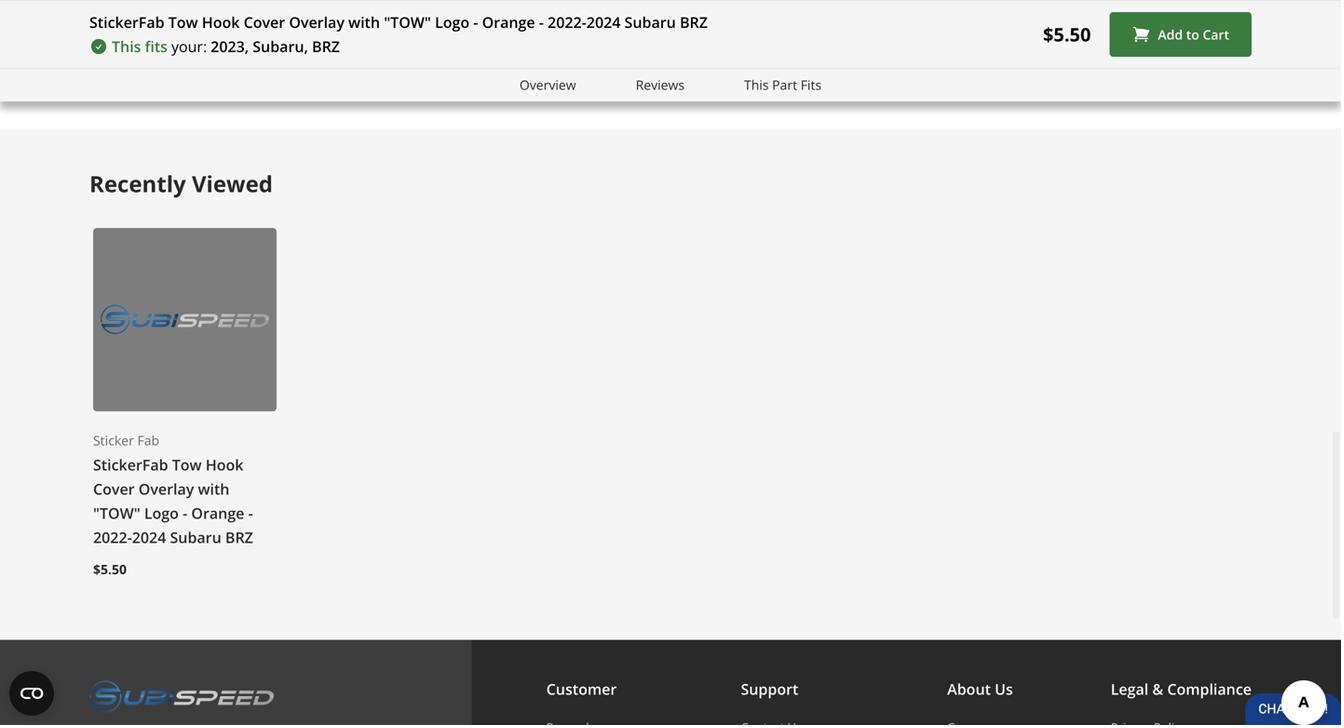 Task type: describe. For each thing, give the bounding box(es) containing it.
this part fits link
[[744, 75, 822, 96]]

recently
[[89, 169, 186, 199]]

0 vertical spatial tow
[[168, 12, 198, 32]]

2023 subaru brz
[[89, 35, 209, 55]]

legal
[[1111, 680, 1149, 700]]

to
[[1187, 25, 1200, 43]]

part
[[773, 76, 798, 94]]

1 horizontal spatial 2022-
[[548, 12, 587, 32]]

fits
[[145, 36, 168, 56]]

0 vertical spatial hook
[[202, 12, 240, 32]]

this part fits
[[744, 76, 822, 94]]

brz inside sticker fab stickerfab tow hook cover overlay with "tow" logo - orange - 2022-2024 subaru brz
[[225, 528, 253, 548]]

0 vertical spatial logo
[[435, 12, 470, 32]]

brz inside "link"
[[181, 35, 209, 55]]

0 vertical spatial subaru
[[625, 12, 676, 32]]

customer
[[547, 680, 617, 700]]

compliance
[[1168, 680, 1252, 700]]

overview link
[[520, 75, 576, 96]]

1 horizontal spatial with
[[349, 12, 380, 32]]

reviews link
[[636, 75, 685, 96]]

subaru inside sticker fab stickerfab tow hook cover overlay with "tow" logo - orange - 2022-2024 subaru brz
[[170, 528, 222, 548]]

sticker
[[93, 432, 134, 449]]

with inside sticker fab stickerfab tow hook cover overlay with "tow" logo - orange - 2022-2024 subaru brz
[[198, 480, 230, 500]]

overlay inside sticker fab stickerfab tow hook cover overlay with "tow" logo - orange - 2022-2024 subaru brz
[[139, 480, 194, 500]]

stickerfab inside sticker fab stickerfab tow hook cover overlay with "tow" logo - orange - 2022-2024 subaru brz
[[93, 455, 168, 475]]

your:
[[171, 36, 207, 56]]

2023 subaru brz link
[[89, 33, 209, 69]]

reviews
[[636, 76, 685, 94]]

add to cart button
[[1110, 12, 1252, 57]]

0 vertical spatial stickerfab
[[89, 12, 165, 32]]

hook inside sticker fab stickerfab tow hook cover overlay with "tow" logo - orange - 2022-2024 subaru brz
[[206, 455, 244, 475]]

subaru,
[[253, 36, 308, 56]]

1 horizontal spatial orange
[[482, 12, 535, 32]]

stickerfab tow hook cover overlay with "tow" logo - orange - 2022-2024 subaru brz
[[89, 12, 708, 32]]



Task type: vqa. For each thing, say whether or not it's contained in the screenshot.
This fits your: 2023, Subaru, BRZ
yes



Task type: locate. For each thing, give the bounding box(es) containing it.
stickerfab
[[89, 12, 165, 32], [93, 455, 168, 475]]

0 vertical spatial this
[[112, 36, 141, 56]]

1 vertical spatial overlay
[[139, 480, 194, 500]]

1 horizontal spatial "tow"
[[384, 12, 431, 32]]

support
[[741, 680, 799, 700]]

0 vertical spatial orange
[[482, 12, 535, 32]]

orange
[[482, 12, 535, 32], [191, 504, 245, 524]]

tow
[[168, 12, 198, 32], [172, 455, 202, 475]]

0 vertical spatial 2022-
[[548, 12, 587, 32]]

0 vertical spatial overlay
[[289, 12, 345, 32]]

1 vertical spatial this
[[744, 76, 769, 94]]

2023
[[89, 35, 124, 55]]

logo inside sticker fab stickerfab tow hook cover overlay with "tow" logo - orange - 2022-2024 subaru brz
[[144, 504, 179, 524]]

$5.50
[[1044, 21, 1091, 47], [93, 561, 127, 579]]

0 horizontal spatial 2024
[[132, 528, 166, 548]]

1 vertical spatial orange
[[191, 504, 245, 524]]

cover inside sticker fab stickerfab tow hook cover overlay with "tow" logo - orange - 2022-2024 subaru brz
[[93, 480, 135, 500]]

orange inside sticker fab stickerfab tow hook cover overlay with "tow" logo - orange - 2022-2024 subaru brz
[[191, 504, 245, 524]]

open widget image
[[9, 672, 54, 717]]

1 vertical spatial subispeed logo image
[[89, 678, 274, 717]]

1 vertical spatial "tow"
[[93, 504, 140, 524]]

us
[[995, 680, 1014, 700]]

sticker fab stickerfab tow hook cover overlay with "tow" logo - orange - 2022-2024 subaru brz
[[93, 432, 253, 548]]

0 vertical spatial subispeed logo image
[[101, 302, 269, 338]]

cover down the sticker
[[93, 480, 135, 500]]

1 horizontal spatial logo
[[435, 12, 470, 32]]

1 horizontal spatial overlay
[[289, 12, 345, 32]]

0 vertical spatial 2024
[[587, 12, 621, 32]]

hook
[[202, 12, 240, 32], [206, 455, 244, 475]]

overlay up subaru,
[[289, 12, 345, 32]]

this left part
[[744, 76, 769, 94]]

0 horizontal spatial with
[[198, 480, 230, 500]]

1 horizontal spatial $5.50
[[1044, 21, 1091, 47]]

1 vertical spatial stickerfab
[[93, 455, 168, 475]]

add to cart
[[1159, 25, 1230, 43]]

2024
[[587, 12, 621, 32], [132, 528, 166, 548]]

overlay
[[289, 12, 345, 32], [139, 480, 194, 500]]

logo
[[435, 12, 470, 32], [144, 504, 179, 524]]

1 horizontal spatial this
[[744, 76, 769, 94]]

2023,
[[211, 36, 249, 56]]

1 vertical spatial logo
[[144, 504, 179, 524]]

1 vertical spatial 2022-
[[93, 528, 132, 548]]

fits
[[801, 76, 822, 94]]

1 vertical spatial cover
[[93, 480, 135, 500]]

0 vertical spatial with
[[349, 12, 380, 32]]

&
[[1153, 680, 1164, 700]]

about
[[948, 680, 991, 700]]

subispeed logo image
[[101, 302, 269, 338], [89, 678, 274, 717]]

1 vertical spatial with
[[198, 480, 230, 500]]

0 horizontal spatial orange
[[191, 504, 245, 524]]

0 vertical spatial $5.50
[[1044, 21, 1091, 47]]

"tow"
[[384, 12, 431, 32], [93, 504, 140, 524]]

0 horizontal spatial cover
[[93, 480, 135, 500]]

this
[[112, 36, 141, 56], [744, 76, 769, 94]]

overlay down the fab
[[139, 480, 194, 500]]

this fits your: 2023, subaru, brz
[[112, 36, 340, 56]]

add
[[1159, 25, 1183, 43]]

this for this fits your: 2023, subaru, brz
[[112, 36, 141, 56]]

1 vertical spatial hook
[[206, 455, 244, 475]]

2 vertical spatial subaru
[[170, 528, 222, 548]]

"tow" inside sticker fab stickerfab tow hook cover overlay with "tow" logo - orange - 2022-2024 subaru brz
[[93, 504, 140, 524]]

1 vertical spatial tow
[[172, 455, 202, 475]]

brz
[[680, 12, 708, 32], [181, 35, 209, 55], [312, 36, 340, 56], [225, 528, 253, 548]]

about us
[[948, 680, 1014, 700]]

fab
[[137, 432, 159, 449]]

2022- inside sticker fab stickerfab tow hook cover overlay with "tow" logo - orange - 2022-2024 subaru brz
[[93, 528, 132, 548]]

0 horizontal spatial overlay
[[139, 480, 194, 500]]

1 vertical spatial 2024
[[132, 528, 166, 548]]

0 horizontal spatial this
[[112, 36, 141, 56]]

1 horizontal spatial 2024
[[587, 12, 621, 32]]

subaru
[[625, 12, 676, 32], [127, 35, 177, 55], [170, 528, 222, 548]]

stickerfab up 2023
[[89, 12, 165, 32]]

with
[[349, 12, 380, 32], [198, 480, 230, 500]]

recently viewed
[[89, 169, 273, 199]]

-
[[474, 12, 478, 32], [539, 12, 544, 32], [183, 504, 188, 524], [248, 504, 253, 524]]

overview
[[520, 76, 576, 94]]

0 horizontal spatial 2022-
[[93, 528, 132, 548]]

cover
[[244, 12, 285, 32], [93, 480, 135, 500]]

this for this part fits
[[744, 76, 769, 94]]

this left the 'fits'
[[112, 36, 141, 56]]

cover up subaru,
[[244, 12, 285, 32]]

1 vertical spatial $5.50
[[93, 561, 127, 579]]

0 horizontal spatial logo
[[144, 504, 179, 524]]

cart
[[1203, 25, 1230, 43]]

0 horizontal spatial $5.50
[[93, 561, 127, 579]]

0 vertical spatial "tow"
[[384, 12, 431, 32]]

stickerfab down the sticker
[[93, 455, 168, 475]]

viewed
[[192, 169, 273, 199]]

subaru inside "link"
[[127, 35, 177, 55]]

legal & compliance
[[1111, 680, 1252, 700]]

2022-
[[548, 12, 587, 32], [93, 528, 132, 548]]

tow inside sticker fab stickerfab tow hook cover overlay with "tow" logo - orange - 2022-2024 subaru brz
[[172, 455, 202, 475]]

1 horizontal spatial cover
[[244, 12, 285, 32]]

1 vertical spatial subaru
[[127, 35, 177, 55]]

0 vertical spatial cover
[[244, 12, 285, 32]]

0 horizontal spatial "tow"
[[93, 504, 140, 524]]

2024 inside sticker fab stickerfab tow hook cover overlay with "tow" logo - orange - 2022-2024 subaru brz
[[132, 528, 166, 548]]



